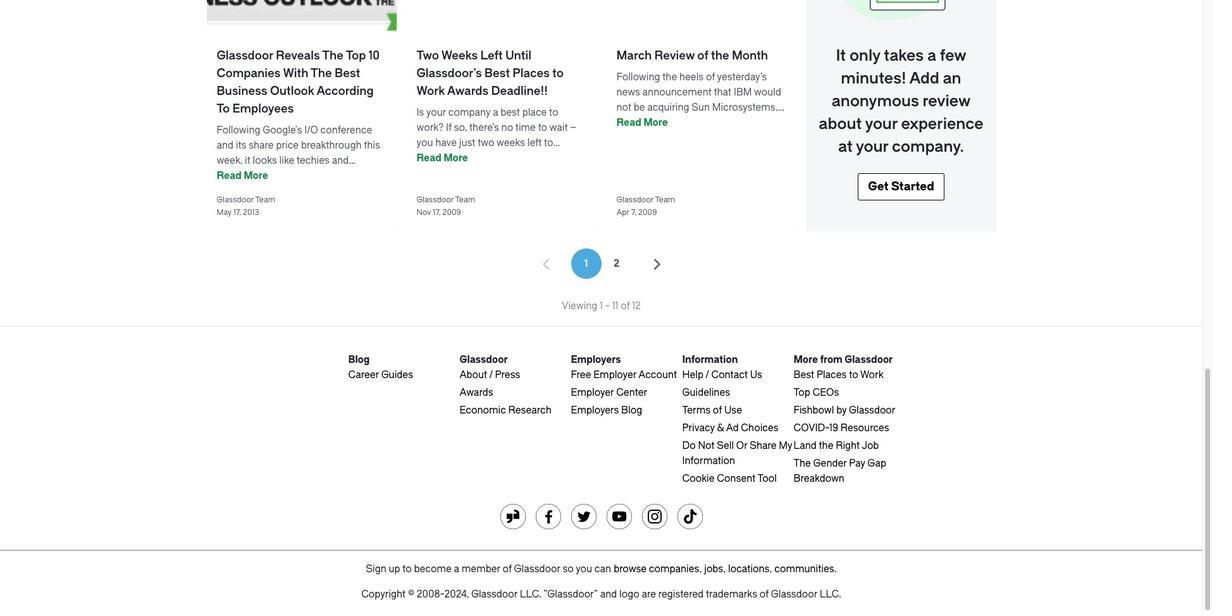 Task type: vqa. For each thing, say whether or not it's contained in the screenshot.
Reviews
no



Task type: describe. For each thing, give the bounding box(es) containing it.
0 horizontal spatial and
[[217, 140, 234, 151]]

about
[[819, 115, 862, 133]]

can
[[595, 564, 611, 575]]

the left month...
[[617, 132, 631, 144]]

not inside following the heels of yesterday's news announcement that ibm would not be acquiring sun microsystems, the winner of our march review of the month...
[[617, 102, 632, 113]]

this
[[364, 140, 380, 151]]

two
[[478, 137, 495, 149]]

of down locations
[[760, 589, 769, 601]]

17, for two weeks left until glassdoor's best places to work awards deadline!!
[[433, 208, 441, 217]]

cookie
[[683, 473, 715, 485]]

0 vertical spatial the
[[322, 49, 344, 63]]

the inside more from glassdoor best places to work top ceos fishbowl by glassdoor covid-19 resources land the right job the gender pay gap breakdown
[[794, 458, 811, 470]]

best inside more from glassdoor best places to work top ceos fishbowl by glassdoor covid-19 resources land the right job the gender pay gap breakdown
[[794, 370, 815, 381]]

following google's i/o conference and its share price breakthrough this week, it looks like techies and shareholders may not be the only ones feeling...
[[217, 125, 380, 197]]

no
[[502, 122, 513, 134]]

viewing 1 - 11 of 12
[[562, 301, 641, 312]]

tool
[[758, 473, 777, 485]]

left
[[528, 137, 542, 149]]

companies
[[217, 66, 281, 80]]

employers free employer account employer center employers blog
[[571, 354, 677, 416]]

only inside the it only takes a few minutes! add an anonymous review about your experience at your company.
[[850, 47, 881, 65]]

have
[[435, 137, 457, 149]]

breakdown
[[794, 473, 845, 485]]

privacy
[[683, 423, 715, 434]]

glassdoor down "member"
[[471, 589, 518, 601]]

microsystems,
[[713, 102, 778, 113]]

locations
[[728, 564, 770, 575]]

heels
[[680, 72, 704, 83]]

the inside following google's i/o conference and its share price breakthrough this week, it looks like techies and shareholders may not be the only ones feeling...
[[330, 170, 345, 182]]

us
[[750, 370, 763, 381]]

1 llc. from the left
[[520, 589, 542, 601]]

awards inside two weeks left until glassdoor's best places to work awards deadline!!
[[447, 84, 489, 98]]

blog inside employers free employer account employer center employers blog
[[622, 405, 642, 416]]

time
[[516, 122, 536, 134]]

a for few
[[928, 47, 937, 65]]

be inside following the heels of yesterday's news announcement that ibm would not be acquiring sun microsystems, the winner of our march review of the month...
[[634, 102, 645, 113]]

march inside following the heels of yesterday's news announcement that ibm would not be acquiring sun microsystems, the winner of our march review of the month...
[[695, 117, 724, 128]]

of right "heels" on the right top of the page
[[706, 72, 715, 83]]

prev icon image
[[538, 257, 553, 272]]

sell
[[717, 440, 734, 452]]

following the heels of yesterday's news announcement that ibm would not be acquiring sun microsystems, the winner of our march review of the month...
[[617, 72, 782, 144]]

read for two weeks left until glassdoor's best places to work awards deadline!!
[[417, 153, 442, 164]]

to
[[217, 102, 230, 116]]

member
[[462, 564, 500, 575]]

of down microsystems,
[[761, 117, 770, 128]]

conference
[[321, 125, 372, 136]]

of left our
[[666, 117, 675, 128]]

do
[[683, 440, 696, 452]]

1 vertical spatial employer
[[571, 387, 614, 399]]

reveals
[[276, 49, 320, 63]]

top inside glassdoor reveals the top 10 companies with the best business outlook according to employees
[[346, 49, 366, 63]]

to inside more from glassdoor best places to work top ceos fishbowl by glassdoor covid-19 resources land the right job the gender pay gap breakdown
[[849, 370, 859, 381]]

1 horizontal spatial you
[[576, 564, 592, 575]]

communities.
[[775, 564, 837, 575]]

get started
[[868, 180, 935, 194]]

outlook
[[270, 84, 314, 98]]

work?
[[417, 122, 444, 134]]

"glassdoor"
[[544, 589, 598, 601]]

2009 for two weeks left until glassdoor's best places to work awards deadline!!
[[443, 208, 461, 217]]

ones
[[217, 185, 239, 197]]

read for march review of the month
[[617, 117, 642, 128]]

weeks
[[442, 49, 478, 63]]

read for glassdoor reveals the top 10 companies with the best business outlook according to employees
[[217, 170, 242, 182]]

sign up to become a member of glassdoor so you can browse companies jobs locations communities.
[[366, 564, 837, 575]]

not
[[698, 440, 715, 452]]

/ for help
[[706, 370, 709, 381]]

11
[[612, 301, 619, 312]]

be inside following google's i/o conference and its share price breakthrough this week, it looks like techies and shareholders may not be the only ones feeling...
[[317, 170, 328, 182]]

blog inside blog career guides
[[348, 354, 370, 366]]

contact
[[712, 370, 748, 381]]

ibm
[[734, 87, 752, 98]]

wait
[[550, 122, 568, 134]]

©
[[408, 589, 415, 601]]

feeling...
[[241, 185, 279, 197]]

meet...
[[417, 153, 448, 164]]

1 vertical spatial the
[[311, 66, 332, 80]]

until
[[506, 49, 532, 63]]

use
[[725, 405, 742, 416]]

according
[[317, 84, 374, 98]]

awards link
[[460, 387, 493, 399]]

guides
[[381, 370, 413, 381]]

best inside two weeks left until glassdoor's best places to work awards deadline!!
[[485, 66, 510, 80]]

march review of the month
[[617, 49, 768, 63]]

17, for glassdoor reveals the top 10 companies with the best business outlook according to employees
[[233, 208, 241, 217]]

two weeks left until glassdoor's best places to work awards deadline!!
[[417, 49, 564, 98]]

0 vertical spatial march
[[617, 49, 652, 63]]

places inside more from glassdoor best places to work top ceos fishbowl by glassdoor covid-19 resources land the right job the gender pay gap breakdown
[[817, 370, 847, 381]]

1 information from the top
[[683, 354, 738, 366]]

the left winner
[[617, 117, 631, 128]]

more for march review of the month
[[644, 117, 668, 128]]

2 llc. from the left
[[820, 589, 842, 601]]

month
[[732, 49, 768, 63]]

free employer account link
[[571, 370, 677, 381]]

2 information from the top
[[683, 456, 735, 467]]

add
[[910, 70, 940, 87]]

share
[[750, 440, 777, 452]]

1 horizontal spatial and
[[332, 155, 349, 166]]

glassdoor inside glassdoor reveals the top 10 companies with the best business outlook according to employees
[[217, 49, 273, 63]]

free
[[571, 370, 591, 381]]

glassdoor about / press awards economic research
[[460, 354, 552, 416]]

jobs link
[[705, 564, 724, 575]]

press
[[495, 370, 520, 381]]

best inside glassdoor reveals the top 10 companies with the best business outlook according to employees
[[335, 66, 360, 80]]

get started button
[[858, 173, 945, 201]]

resources
[[841, 423, 890, 434]]

like
[[279, 155, 294, 166]]

not inside following google's i/o conference and its share price breakthrough this week, it looks like techies and shareholders may not be the only ones feeling...
[[299, 170, 314, 182]]

glassdoor team apr 7, 2009
[[617, 196, 675, 217]]

of right "member"
[[503, 564, 512, 575]]

privacy & ad choices link
[[683, 423, 779, 434]]

employer center link
[[571, 387, 647, 399]]

fishbowl
[[794, 405, 834, 416]]

nov
[[417, 208, 431, 217]]

google's
[[263, 125, 302, 136]]

guidelines link
[[683, 387, 730, 399]]

glassdoor up best places to work link
[[845, 354, 893, 366]]

with
[[283, 66, 308, 80]]

read more for two weeks left until glassdoor's best places to work awards deadline!!
[[417, 153, 468, 164]]

best places to work link
[[794, 370, 884, 381]]

minutes!
[[841, 70, 907, 87]]

would
[[754, 87, 782, 98]]

more from glassdoor best places to work top ceos fishbowl by glassdoor covid-19 resources land the right job the gender pay gap breakdown
[[794, 354, 896, 485]]

following for glassdoor reveals the top 10 companies with the best business outlook according to employees
[[217, 125, 260, 136]]

browse
[[614, 564, 647, 575]]

fishbowl by glassdoor link
[[794, 405, 896, 416]]

copyright
[[361, 589, 406, 601]]

2 link
[[602, 249, 632, 279]]

/ for about
[[490, 370, 493, 381]]

team for business
[[255, 196, 276, 204]]

a for best
[[493, 107, 498, 118]]



Task type: locate. For each thing, give the bounding box(es) containing it.
best
[[335, 66, 360, 80], [485, 66, 510, 80], [794, 370, 815, 381]]

0 horizontal spatial 2009
[[443, 208, 461, 217]]

1 horizontal spatial only
[[850, 47, 881, 65]]

0 horizontal spatial llc.
[[520, 589, 542, 601]]

/ left press at the bottom left of the page
[[490, 370, 493, 381]]

1 vertical spatial following
[[217, 125, 260, 136]]

is
[[417, 107, 424, 118]]

glassdoor up nov
[[417, 196, 454, 204]]

following inside following the heels of yesterday's news announcement that ibm would not be acquiring sun microsystems, the winner of our march review of the month...
[[617, 72, 660, 83]]

0 vertical spatial 1
[[585, 258, 588, 270]]

economic
[[460, 405, 506, 416]]

review up "heels" on the right top of the page
[[655, 49, 695, 63]]

cookie consent tool link
[[683, 473, 777, 485]]

1 vertical spatial not
[[299, 170, 314, 182]]

following for march review of the month
[[617, 72, 660, 83]]

more down have
[[444, 153, 468, 164]]

glassdoor up may
[[217, 196, 254, 204]]

1 horizontal spatial team
[[455, 196, 476, 204]]

of inside information help / contact us guidelines terms of use privacy & ad choices do not sell or share my information cookie consent tool
[[713, 405, 722, 416]]

review down microsystems,
[[726, 117, 759, 128]]

/ inside glassdoor about / press awards economic research
[[490, 370, 493, 381]]

account
[[639, 370, 677, 381]]

few
[[940, 47, 967, 65]]

1 vertical spatial you
[[576, 564, 592, 575]]

2009 right nov
[[443, 208, 461, 217]]

17, right nov
[[433, 208, 441, 217]]

best
[[501, 107, 520, 118]]

0 vertical spatial employers
[[571, 354, 621, 366]]

–
[[570, 122, 577, 134]]

1 vertical spatial a
[[493, 107, 498, 118]]

1 horizontal spatial 17,
[[433, 208, 441, 217]]

0 horizontal spatial places
[[513, 66, 550, 80]]

2 vertical spatial read
[[217, 170, 242, 182]]

top left 10
[[346, 49, 366, 63]]

1 team from the left
[[255, 196, 276, 204]]

top inside more from glassdoor best places to work top ceos fishbowl by glassdoor covid-19 resources land the right job the gender pay gap breakdown
[[794, 387, 811, 399]]

more inside more from glassdoor best places to work top ceos fishbowl by glassdoor covid-19 resources land the right job the gender pay gap breakdown
[[794, 354, 818, 366]]

employers down the employer center link
[[571, 405, 619, 416]]

of up "heels" on the right top of the page
[[698, 49, 709, 63]]

of
[[698, 49, 709, 63], [706, 72, 715, 83], [666, 117, 675, 128], [761, 117, 770, 128], [621, 301, 630, 312], [713, 405, 722, 416], [503, 564, 512, 575], [760, 589, 769, 601]]

it only takes a few minutes! add an anonymous review about your experience at your company.
[[819, 47, 984, 156]]

1 17, from the left
[[233, 208, 241, 217]]

may
[[217, 208, 232, 217]]

2 horizontal spatial read more
[[617, 117, 668, 128]]

0 vertical spatial you
[[417, 137, 433, 149]]

team inside glassdoor team apr 7, 2009
[[655, 196, 675, 204]]

experience
[[901, 115, 984, 133]]

0 vertical spatial awards
[[447, 84, 489, 98]]

of right 11
[[621, 301, 630, 312]]

1 horizontal spatial march
[[695, 117, 724, 128]]

glassdoor
[[217, 49, 273, 63], [217, 196, 254, 204], [417, 196, 454, 204], [617, 196, 654, 204], [460, 354, 508, 366], [845, 354, 893, 366], [849, 405, 896, 416], [514, 564, 561, 575], [471, 589, 518, 601], [771, 589, 818, 601]]

read down "week,"
[[217, 170, 242, 182]]

glassdoor team may 17, 2013
[[217, 196, 276, 217]]

1 vertical spatial 1
[[600, 301, 603, 312]]

0 vertical spatial not
[[617, 102, 632, 113]]

1 horizontal spatial top
[[794, 387, 811, 399]]

only right 'it'
[[850, 47, 881, 65]]

and down breakthrough
[[332, 155, 349, 166]]

0 horizontal spatial best
[[335, 66, 360, 80]]

not
[[617, 102, 632, 113], [299, 170, 314, 182]]

read more
[[617, 117, 668, 128], [417, 153, 468, 164], [217, 170, 268, 182]]

a inside the it only takes a few minutes! add an anonymous review about your experience at your company.
[[928, 47, 937, 65]]

0 horizontal spatial be
[[317, 170, 328, 182]]

two
[[417, 49, 439, 63]]

land the right job link
[[794, 440, 879, 452]]

land
[[794, 440, 817, 452]]

the right reveals
[[322, 49, 344, 63]]

0 horizontal spatial only
[[347, 170, 366, 182]]

employer
[[594, 370, 637, 381], [571, 387, 614, 399]]

1 horizontal spatial work
[[861, 370, 884, 381]]

looks
[[253, 155, 277, 166]]

/ right the help
[[706, 370, 709, 381]]

research
[[509, 405, 552, 416]]

3 team from the left
[[655, 196, 675, 204]]

places inside two weeks left until glassdoor's best places to work awards deadline!!
[[513, 66, 550, 80]]

2 horizontal spatial a
[[928, 47, 937, 65]]

just
[[459, 137, 476, 149]]

employer up the employer center link
[[594, 370, 637, 381]]

1 vertical spatial blog
[[622, 405, 642, 416]]

17, inside glassdoor team nov 17, 2009
[[433, 208, 441, 217]]

you right the so
[[576, 564, 592, 575]]

1 employers from the top
[[571, 354, 621, 366]]

shareholders
[[217, 170, 276, 182]]

places up the deadline!!
[[513, 66, 550, 80]]

i/o
[[305, 125, 318, 136]]

news
[[617, 87, 640, 98]]

a left best
[[493, 107, 498, 118]]

read
[[617, 117, 642, 128], [417, 153, 442, 164], [217, 170, 242, 182]]

be down techies
[[317, 170, 328, 182]]

and left logo
[[600, 589, 617, 601]]

1 vertical spatial awards
[[460, 387, 493, 399]]

1 horizontal spatial read more
[[417, 153, 468, 164]]

glassdoor up the 7,
[[617, 196, 654, 204]]

2 vertical spatial a
[[454, 564, 460, 575]]

business
[[217, 84, 268, 98]]

work up is
[[417, 84, 445, 98]]

a inside is your company a best place to work? if so, there's no time to wait – you have just two weeks left to meet...
[[493, 107, 498, 118]]

so,
[[454, 122, 467, 134]]

best down left
[[485, 66, 510, 80]]

team inside glassdoor team nov 17, 2009
[[455, 196, 476, 204]]

2 horizontal spatial best
[[794, 370, 815, 381]]

employer down free
[[571, 387, 614, 399]]

employers blog link
[[571, 405, 642, 416]]

your right at
[[856, 138, 889, 156]]

1 vertical spatial places
[[817, 370, 847, 381]]

0 horizontal spatial a
[[454, 564, 460, 575]]

more left from
[[794, 354, 818, 366]]

the down land
[[794, 458, 811, 470]]

there's
[[470, 122, 499, 134]]

read more for glassdoor reveals the top 10 companies with the best business outlook according to employees
[[217, 170, 268, 182]]

glassdoor inside the glassdoor team may 17, 2013
[[217, 196, 254, 204]]

glassdoor up companies
[[217, 49, 273, 63]]

so
[[563, 564, 574, 575]]

0 horizontal spatial team
[[255, 196, 276, 204]]

gender
[[814, 458, 847, 470]]

0 vertical spatial only
[[850, 47, 881, 65]]

17, right may
[[233, 208, 241, 217]]

1 / from the left
[[490, 370, 493, 381]]

takes
[[884, 47, 924, 65]]

about / press link
[[460, 370, 520, 381]]

0 vertical spatial work
[[417, 84, 445, 98]]

career guides link
[[348, 370, 413, 381]]

1 horizontal spatial 1
[[600, 301, 603, 312]]

1 horizontal spatial be
[[634, 102, 645, 113]]

1 horizontal spatial blog
[[622, 405, 642, 416]]

0 vertical spatial be
[[634, 102, 645, 113]]

1 horizontal spatial best
[[485, 66, 510, 80]]

locations link
[[728, 564, 770, 575]]

your
[[426, 107, 446, 118], [865, 115, 898, 133], [856, 138, 889, 156]]

/ inside information help / contact us guidelines terms of use privacy & ad choices do not sell or share my information cookie consent tool
[[706, 370, 709, 381]]

a left few
[[928, 47, 937, 65]]

llc. left "glassdoor" at the left
[[520, 589, 542, 601]]

next icon image
[[650, 257, 665, 272]]

2009 for march review of the month
[[639, 208, 657, 217]]

your right is
[[426, 107, 446, 118]]

1 horizontal spatial places
[[817, 370, 847, 381]]

1 vertical spatial and
[[332, 155, 349, 166]]

guidelines
[[683, 387, 730, 399]]

2 2009 from the left
[[639, 208, 657, 217]]

17, inside the glassdoor team may 17, 2013
[[233, 208, 241, 217]]

economic research link
[[460, 405, 552, 416]]

not down techies
[[299, 170, 314, 182]]

2 horizontal spatial team
[[655, 196, 675, 204]]

blog
[[348, 354, 370, 366], [622, 405, 642, 416]]

the up "announcement"
[[663, 72, 677, 83]]

the down breakthrough
[[330, 170, 345, 182]]

march
[[617, 49, 652, 63], [695, 117, 724, 128]]

1 horizontal spatial review
[[726, 117, 759, 128]]

1 vertical spatial top
[[794, 387, 811, 399]]

month...
[[634, 132, 670, 144]]

2 vertical spatial the
[[794, 458, 811, 470]]

0 vertical spatial read more
[[617, 117, 668, 128]]

best up according
[[335, 66, 360, 80]]

work inside more from glassdoor best places to work top ceos fishbowl by glassdoor covid-19 resources land the right job the gender pay gap breakdown
[[861, 370, 884, 381]]

read up month...
[[617, 117, 642, 128]]

march down sun
[[695, 117, 724, 128]]

awards up 'company'
[[447, 84, 489, 98]]

0 horizontal spatial not
[[299, 170, 314, 182]]

1 vertical spatial information
[[683, 456, 735, 467]]

2 team from the left
[[455, 196, 476, 204]]

career
[[348, 370, 379, 381]]

0 horizontal spatial read
[[217, 170, 242, 182]]

the left month
[[711, 49, 729, 63]]

0 vertical spatial review
[[655, 49, 695, 63]]

you down work?
[[417, 137, 433, 149]]

0 vertical spatial read
[[617, 117, 642, 128]]

the up gender
[[819, 440, 834, 452]]

2009 inside glassdoor team apr 7, 2009
[[639, 208, 657, 217]]

blog down center
[[622, 405, 642, 416]]

read more for march review of the month
[[617, 117, 668, 128]]

it
[[245, 155, 250, 166]]

share
[[249, 140, 274, 151]]

only down this
[[347, 170, 366, 182]]

glassdoor left the so
[[514, 564, 561, 575]]

glassdoor up about / press link
[[460, 354, 508, 366]]

1 vertical spatial read more
[[417, 153, 468, 164]]

if
[[446, 122, 452, 134]]

2 vertical spatial and
[[600, 589, 617, 601]]

1 left -
[[600, 301, 603, 312]]

glassdoor inside glassdoor team nov 17, 2009
[[417, 196, 454, 204]]

information up help / contact us link
[[683, 354, 738, 366]]

2009
[[443, 208, 461, 217], [639, 208, 657, 217]]

0 horizontal spatial 1
[[585, 258, 588, 270]]

viewing
[[562, 301, 598, 312]]

0 horizontal spatial /
[[490, 370, 493, 381]]

the
[[322, 49, 344, 63], [311, 66, 332, 80], [794, 458, 811, 470]]

the right with
[[311, 66, 332, 80]]

right
[[836, 440, 860, 452]]

2 vertical spatial read more
[[217, 170, 268, 182]]

10
[[369, 49, 380, 63]]

1 vertical spatial only
[[347, 170, 366, 182]]

your inside is your company a best place to work? if so, there's no time to wait – you have just two weeks left to meet...
[[426, 107, 446, 118]]

1 vertical spatial employers
[[571, 405, 619, 416]]

awards down about
[[460, 387, 493, 399]]

best up top ceos link
[[794, 370, 815, 381]]

the inside more from glassdoor best places to work top ceos fishbowl by glassdoor covid-19 resources land the right job the gender pay gap breakdown
[[819, 440, 834, 452]]

1 vertical spatial march
[[695, 117, 724, 128]]

0 horizontal spatial review
[[655, 49, 695, 63]]

team for awards
[[455, 196, 476, 204]]

to inside two weeks left until glassdoor's best places to work awards deadline!!
[[553, 66, 564, 80]]

glassdoor up the resources
[[849, 405, 896, 416]]

a right become
[[454, 564, 460, 575]]

llc. down "communities."
[[820, 589, 842, 601]]

glassdoor down "communities."
[[771, 589, 818, 601]]

1 vertical spatial review
[[726, 117, 759, 128]]

1 left 2 link
[[585, 258, 588, 270]]

information
[[683, 354, 738, 366], [683, 456, 735, 467]]

2009 inside glassdoor team nov 17, 2009
[[443, 208, 461, 217]]

ceos
[[813, 387, 839, 399]]

an
[[943, 70, 962, 87]]

announcement
[[643, 87, 712, 98]]

glassdoor inside glassdoor team apr 7, 2009
[[617, 196, 654, 204]]

1 vertical spatial work
[[861, 370, 884, 381]]

0 vertical spatial and
[[217, 140, 234, 151]]

0 horizontal spatial march
[[617, 49, 652, 63]]

terms of use link
[[683, 405, 742, 416]]

left
[[481, 49, 503, 63]]

1 vertical spatial read
[[417, 153, 442, 164]]

1 link
[[571, 249, 602, 279]]

2024,
[[445, 589, 469, 601]]

your down anonymous
[[865, 115, 898, 133]]

0 vertical spatial information
[[683, 354, 738, 366]]

0 horizontal spatial blog
[[348, 354, 370, 366]]

glassdoor inside glassdoor about / press awards economic research
[[460, 354, 508, 366]]

more up month...
[[644, 117, 668, 128]]

read more down have
[[417, 153, 468, 164]]

2 horizontal spatial and
[[600, 589, 617, 601]]

glassdoor team nov 17, 2009
[[417, 196, 476, 217]]

gap
[[868, 458, 887, 470]]

0 vertical spatial blog
[[348, 354, 370, 366]]

1 horizontal spatial following
[[617, 72, 660, 83]]

acquiring
[[648, 102, 690, 113]]

1
[[585, 258, 588, 270], [600, 301, 603, 312]]

team inside the glassdoor team may 17, 2013
[[255, 196, 276, 204]]

1 horizontal spatial llc.
[[820, 589, 842, 601]]

only inside following google's i/o conference and its share price breakthrough this week, it looks like techies and shareholders may not be the only ones feeling...
[[347, 170, 366, 182]]

top up 'fishbowl'
[[794, 387, 811, 399]]

more for glassdoor reveals the top 10 companies with the best business outlook according to employees
[[244, 170, 268, 182]]

following up news
[[617, 72, 660, 83]]

1 horizontal spatial a
[[493, 107, 498, 118]]

2009 right the 7,
[[639, 208, 657, 217]]

0 vertical spatial employer
[[594, 370, 637, 381]]

anonymous
[[832, 92, 919, 110]]

17,
[[233, 208, 241, 217], [433, 208, 441, 217]]

0 horizontal spatial following
[[217, 125, 260, 136]]

the
[[711, 49, 729, 63], [663, 72, 677, 83], [617, 117, 631, 128], [617, 132, 631, 144], [330, 170, 345, 182], [819, 440, 834, 452]]

0 horizontal spatial top
[[346, 49, 366, 63]]

jobs
[[705, 564, 724, 575]]

breakthrough
[[301, 140, 362, 151]]

march up news
[[617, 49, 652, 63]]

more for two weeks left until glassdoor's best places to work awards deadline!!
[[444, 153, 468, 164]]

work
[[417, 84, 445, 98], [861, 370, 884, 381]]

2 employers from the top
[[571, 405, 619, 416]]

0 vertical spatial top
[[346, 49, 366, 63]]

be up winner
[[634, 102, 645, 113]]

glassdoor reveals the top 10 companies with the best business outlook according to employees
[[217, 49, 380, 116]]

information down not
[[683, 456, 735, 467]]

work inside two weeks left until glassdoor's best places to work awards deadline!!
[[417, 84, 445, 98]]

2 horizontal spatial read
[[617, 117, 642, 128]]

weeks
[[497, 137, 525, 149]]

about
[[460, 370, 487, 381]]

choices
[[741, 423, 779, 434]]

0 vertical spatial a
[[928, 47, 937, 65]]

awards inside glassdoor about / press awards economic research
[[460, 387, 493, 399]]

help / contact us link
[[683, 370, 763, 381]]

2
[[614, 258, 620, 270]]

0 vertical spatial places
[[513, 66, 550, 80]]

ad
[[726, 423, 739, 434]]

read more up month...
[[617, 117, 668, 128]]

0 horizontal spatial you
[[417, 137, 433, 149]]

employers up free
[[571, 354, 621, 366]]

1 vertical spatial be
[[317, 170, 328, 182]]

1 2009 from the left
[[443, 208, 461, 217]]

0 horizontal spatial 17,
[[233, 208, 241, 217]]

read more down it
[[217, 170, 268, 182]]

1 horizontal spatial not
[[617, 102, 632, 113]]

1 horizontal spatial read
[[417, 153, 442, 164]]

following inside following google's i/o conference and its share price breakthrough this week, it looks like techies and shareholders may not be the only ones feeling...
[[217, 125, 260, 136]]

1 horizontal spatial 2009
[[639, 208, 657, 217]]

0 horizontal spatial read more
[[217, 170, 268, 182]]

2 17, from the left
[[433, 208, 441, 217]]

review inside following the heels of yesterday's news announcement that ibm would not be acquiring sun microsystems, the winner of our march review of the month...
[[726, 117, 759, 128]]

not down news
[[617, 102, 632, 113]]

the gender pay gap breakdown link
[[794, 458, 887, 485]]

/
[[490, 370, 493, 381], [706, 370, 709, 381]]

following up its
[[217, 125, 260, 136]]

0 vertical spatial following
[[617, 72, 660, 83]]

you
[[417, 137, 433, 149], [576, 564, 592, 575]]

read down have
[[417, 153, 442, 164]]

2 / from the left
[[706, 370, 709, 381]]

you inside is your company a best place to work? if so, there's no time to wait – you have just two weeks left to meet...
[[417, 137, 433, 149]]

company
[[449, 107, 491, 118]]

of left use
[[713, 405, 722, 416]]

places down from
[[817, 370, 847, 381]]

0 horizontal spatial work
[[417, 84, 445, 98]]

more up feeling...
[[244, 170, 268, 182]]

and up "week,"
[[217, 140, 234, 151]]

blog up career
[[348, 354, 370, 366]]

1 horizontal spatial /
[[706, 370, 709, 381]]

glassdoor's
[[417, 66, 482, 80]]

work up fishbowl by glassdoor link
[[861, 370, 884, 381]]



